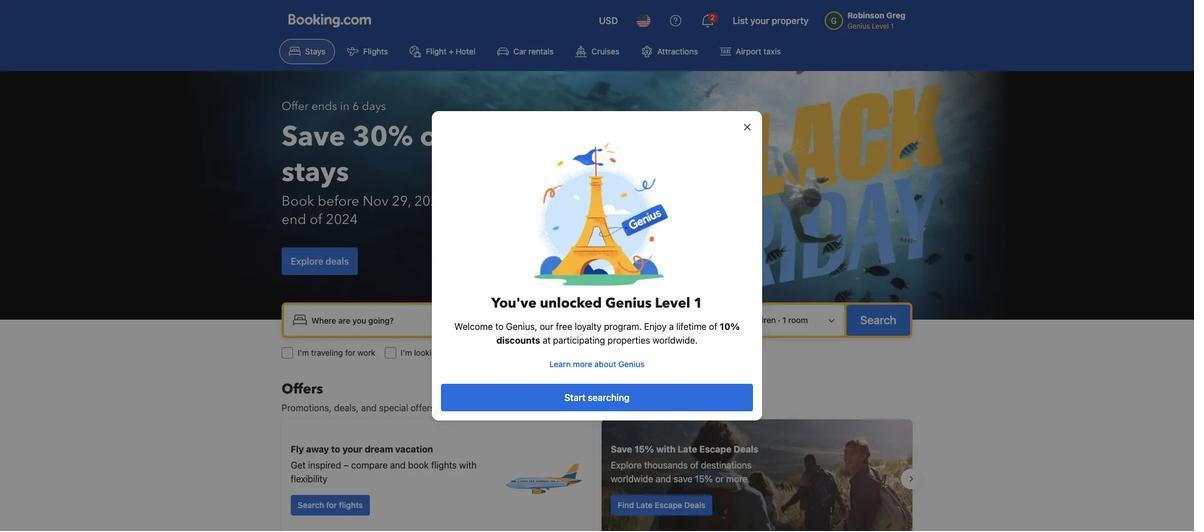 Task type: describe. For each thing, give the bounding box(es) containing it.
find late escape deals
[[618, 501, 706, 511]]

flights inside fly away to your dream vacation get inspired – compare and book flights with flexibility
[[431, 461, 457, 471]]

attractions
[[658, 46, 698, 56]]

group of friends hiking in the mountains on a sunny day image
[[602, 420, 913, 532]]

for inside offers promotions, deals, and special offers for you
[[437, 403, 449, 414]]

save
[[674, 475, 693, 485]]

you've unlocked genius level 1 dialog
[[418, 97, 776, 435]]

property
[[772, 15, 809, 26]]

0
[[738, 316, 743, 325]]

compare
[[351, 461, 388, 471]]

1 date from the left
[[566, 316, 583, 325]]

book
[[408, 461, 429, 471]]

flights
[[363, 46, 388, 56]]

2 check- from the left
[[599, 316, 627, 325]]

cruises link
[[566, 39, 630, 64]]

1 vertical spatial in
[[557, 316, 563, 325]]

unlocked
[[540, 294, 602, 313]]

get
[[291, 461, 306, 471]]

or inside offer ends in 6 days save 30% or more on stays book before nov 29, 2023 – stay anytime before the end of 2024
[[420, 118, 448, 156]]

flexibility
[[291, 475, 328, 485]]

late inside save 15% with late escape deals explore thousands of destinations worldwide and save 15% or more
[[678, 445, 698, 455]]

car rentals
[[514, 46, 554, 56]]

stays link
[[279, 39, 335, 64]]

more inside you've unlocked genius level 1 dialog
[[573, 360, 593, 369]]

search for flights
[[298, 501, 363, 511]]

start searching button
[[441, 384, 753, 412]]

deals
[[326, 257, 349, 267]]

adults
[[708, 316, 732, 325]]

6
[[353, 99, 359, 114]]

30%
[[353, 118, 413, 156]]

offers promotions, deals, and special offers for you
[[282, 380, 466, 414]]

search button
[[847, 305, 911, 336]]

start
[[565, 393, 586, 403]]

children
[[746, 316, 776, 325]]

flight
[[426, 46, 447, 56]]

1 vertical spatial 15%
[[695, 475, 713, 485]]

dream
[[365, 445, 393, 455]]

in inside offer ends in 6 days save 30% or more on stays book before nov 29, 2023 – stay anytime before the end of 2024
[[340, 99, 350, 114]]

inspired
[[308, 461, 341, 471]]

our
[[540, 322, 554, 332]]

list your property link
[[726, 7, 816, 34]]

and inside fly away to your dream vacation get inspired – compare and book flights with flexibility
[[390, 461, 406, 471]]

2 before from the left
[[540, 192, 582, 211]]

explore inside save 15% with late escape deals explore thousands of destinations worldwide and save 15% or more
[[611, 461, 642, 471]]

or inside save 15% with late escape deals explore thousands of destinations worldwide and save 15% or more
[[716, 475, 724, 485]]

searching
[[588, 393, 630, 403]]

2 adults · 0 children · 1 room
[[701, 316, 808, 325]]

2024
[[326, 211, 358, 230]]

i'm looking for flights
[[401, 348, 479, 358]]

looking
[[414, 348, 441, 358]]

destinations
[[701, 461, 752, 471]]

2 · from the left
[[778, 316, 781, 325]]

cruises
[[592, 46, 620, 56]]

for right looking
[[443, 348, 454, 358]]

find late escape deals link
[[611, 496, 713, 516]]

search for flights link
[[291, 496, 370, 516]]

deals inside save 15% with late escape deals explore thousands of destinations worldwide and save 15% or more
[[734, 445, 759, 455]]

search for search
[[861, 314, 897, 327]]

explore deals
[[291, 257, 349, 267]]

check-in date — check-out date
[[529, 316, 659, 325]]

offers
[[411, 403, 435, 414]]

search for search for flights
[[298, 501, 324, 511]]

worldwide
[[611, 475, 654, 485]]

genius,
[[506, 322, 538, 332]]

i'm traveling for work
[[298, 348, 376, 358]]

0 vertical spatial genius
[[606, 294, 652, 313]]

offers
[[282, 380, 323, 399]]

2 adults · 0 children · 1 room button
[[680, 310, 840, 332]]

– inside offer ends in 6 days save 30% or more on stays book before nov 29, 2023 – stay anytime before the end of 2024
[[450, 192, 456, 211]]

rentals
[[529, 46, 554, 56]]

and inside save 15% with late escape deals explore thousands of destinations worldwide and save 15% or more
[[656, 475, 672, 485]]

thousands
[[645, 461, 688, 471]]

you
[[451, 403, 466, 414]]

fly away to your dream vacation image
[[503, 440, 584, 520]]

discounts
[[497, 335, 540, 346]]

0 vertical spatial flights
[[456, 348, 479, 358]]

offer ends in 6 days save 30% or more on stays book before nov 29, 2023 – stay anytime before the end of 2024
[[282, 99, 606, 230]]

i'm
[[401, 348, 412, 358]]

learn more about genius
[[550, 360, 645, 369]]

29,
[[392, 192, 411, 211]]

book
[[282, 192, 314, 211]]

out
[[627, 316, 639, 325]]

end
[[282, 211, 306, 230]]

– inside fly away to your dream vacation get inspired – compare and book flights with flexibility
[[344, 461, 349, 471]]

welcome to genius, our free loyalty program. enjoy a lifetime of
[[455, 322, 720, 332]]

stay
[[459, 192, 484, 211]]

work
[[358, 348, 376, 358]]

attractions link
[[632, 39, 708, 64]]

at
[[543, 335, 551, 346]]

you've
[[492, 294, 537, 313]]

to inside fly away to your dream vacation get inspired – compare and book flights with flexibility
[[331, 445, 340, 455]]

check-out date button
[[595, 310, 664, 331]]

10%
[[720, 322, 740, 332]]

vacation
[[396, 445, 433, 455]]

your inside fly away to your dream vacation get inspired – compare and book flights with flexibility
[[343, 445, 363, 455]]

stays
[[305, 46, 326, 56]]



Task type: vqa. For each thing, say whether or not it's contained in the screenshot.
more
yes



Task type: locate. For each thing, give the bounding box(es) containing it.
·
[[734, 316, 736, 325], [778, 316, 781, 325]]

room
[[789, 316, 808, 325]]

to left genius,
[[496, 322, 504, 332]]

0 vertical spatial and
[[361, 403, 377, 414]]

or
[[420, 118, 448, 156], [716, 475, 724, 485]]

flight + hotel link
[[400, 39, 486, 64]]

car
[[514, 46, 527, 56]]

1 inside button
[[783, 316, 787, 325]]

1 before from the left
[[318, 192, 360, 211]]

of inside offer ends in 6 days save 30% or more on stays book before nov 29, 2023 – stay anytime before the end of 2024
[[310, 211, 323, 230]]

1 horizontal spatial or
[[716, 475, 724, 485]]

1 vertical spatial more
[[573, 360, 593, 369]]

1 horizontal spatial 15%
[[695, 475, 713, 485]]

0 vertical spatial 1
[[694, 294, 703, 313]]

1 horizontal spatial check-
[[599, 316, 627, 325]]

for left you
[[437, 403, 449, 414]]

1 vertical spatial deals
[[685, 501, 706, 511]]

for left work
[[345, 348, 356, 358]]

0 horizontal spatial and
[[361, 403, 377, 414]]

save inside save 15% with late escape deals explore thousands of destinations worldwide and save 15% or more
[[611, 445, 633, 455]]

late up 'thousands'
[[678, 445, 698, 455]]

1 horizontal spatial before
[[540, 192, 582, 211]]

15% right save
[[695, 475, 713, 485]]

more inside offer ends in 6 days save 30% or more on stays book before nov 29, 2023 – stay anytime before the end of 2024
[[455, 118, 525, 156]]

of inside save 15% with late escape deals explore thousands of destinations worldwide and save 15% or more
[[691, 461, 699, 471]]

2023
[[415, 192, 447, 211]]

list
[[733, 15, 749, 26]]

check-in date button
[[525, 310, 588, 331]]

0 vertical spatial in
[[340, 99, 350, 114]]

2 vertical spatial of
[[691, 461, 699, 471]]

on
[[532, 118, 566, 156]]

airport taxis link
[[710, 39, 791, 64]]

save inside offer ends in 6 days save 30% or more on stays book before nov 29, 2023 – stay anytime before the end of 2024
[[282, 118, 346, 156]]

0 vertical spatial your
[[751, 15, 770, 26]]

and inside offers promotions, deals, and special offers for you
[[361, 403, 377, 414]]

learn
[[550, 360, 571, 369]]

worldwide.
[[653, 335, 698, 346]]

and right deals,
[[361, 403, 377, 414]]

0 horizontal spatial deals
[[685, 501, 706, 511]]

1 horizontal spatial explore
[[611, 461, 642, 471]]

deals up destinations
[[734, 445, 759, 455]]

–
[[450, 192, 456, 211], [344, 461, 349, 471]]

loyalty
[[575, 322, 602, 332]]

1 horizontal spatial deals
[[734, 445, 759, 455]]

with right book
[[460, 461, 477, 471]]

with inside save 15% with late escape deals explore thousands of destinations worldwide and save 15% or more
[[657, 445, 676, 455]]

1 horizontal spatial to
[[496, 322, 504, 332]]

of inside you've unlocked genius level 1 dialog
[[709, 322, 718, 332]]

0 horizontal spatial before
[[318, 192, 360, 211]]

1
[[694, 294, 703, 313], [783, 316, 787, 325]]

1 vertical spatial search
[[298, 501, 324, 511]]

level
[[655, 294, 691, 313]]

2 vertical spatial and
[[656, 475, 672, 485]]

1 horizontal spatial and
[[390, 461, 406, 471]]

enjoy
[[644, 322, 667, 332]]

fly away to your dream vacation get inspired – compare and book flights with flexibility
[[291, 445, 477, 485]]

learn more about genius link
[[441, 354, 753, 375]]

1 horizontal spatial your
[[751, 15, 770, 26]]

0 vertical spatial deals
[[734, 445, 759, 455]]

save
[[282, 118, 346, 156], [611, 445, 633, 455]]

days
[[362, 99, 386, 114]]

0 vertical spatial –
[[450, 192, 456, 211]]

escape up destinations
[[700, 445, 732, 455]]

1 horizontal spatial more
[[573, 360, 593, 369]]

1 vertical spatial save
[[611, 445, 633, 455]]

—
[[588, 316, 595, 325]]

of up save
[[691, 461, 699, 471]]

stays
[[282, 154, 349, 192]]

0 horizontal spatial check-
[[529, 316, 557, 325]]

1 horizontal spatial date
[[641, 316, 659, 325]]

1 horizontal spatial 1
[[783, 316, 787, 325]]

search inside region
[[298, 501, 324, 511]]

region containing fly away to your dream vacation
[[273, 415, 922, 532]]

escape down save
[[655, 501, 683, 511]]

1 vertical spatial genius
[[619, 360, 645, 369]]

1 vertical spatial flights
[[431, 461, 457, 471]]

0 horizontal spatial or
[[420, 118, 448, 156]]

or right the '30%'
[[420, 118, 448, 156]]

0 horizontal spatial ·
[[734, 316, 736, 325]]

with up 'thousands'
[[657, 445, 676, 455]]

about
[[595, 360, 617, 369]]

0 vertical spatial 15%
[[635, 445, 654, 455]]

before left the
[[540, 192, 582, 211]]

your right the list
[[751, 15, 770, 26]]

0 horizontal spatial late
[[636, 501, 653, 511]]

2 vertical spatial flights
[[339, 501, 363, 511]]

1 vertical spatial of
[[709, 322, 718, 332]]

1 vertical spatial –
[[344, 461, 349, 471]]

in right our
[[557, 316, 563, 325]]

1 check- from the left
[[529, 316, 557, 325]]

search inside button
[[861, 314, 897, 327]]

1 horizontal spatial late
[[678, 445, 698, 455]]

for down flexibility
[[326, 501, 337, 511]]

explore deals link
[[282, 248, 358, 275]]

before down stays
[[318, 192, 360, 211]]

at participating properties worldwide.
[[540, 335, 698, 346]]

offer
[[282, 99, 309, 114]]

free
[[556, 322, 573, 332]]

hotel
[[456, 46, 476, 56]]

flights
[[456, 348, 479, 358], [431, 461, 457, 471], [339, 501, 363, 511]]

0 vertical spatial or
[[420, 118, 448, 156]]

check-
[[529, 316, 557, 325], [599, 316, 627, 325]]

1 vertical spatial escape
[[655, 501, 683, 511]]

participating
[[553, 335, 605, 346]]

in left 6
[[340, 99, 350, 114]]

of right end
[[310, 211, 323, 230]]

0 horizontal spatial to
[[331, 445, 340, 455]]

0 horizontal spatial search
[[298, 501, 324, 511]]

date right out
[[641, 316, 659, 325]]

to inside you've unlocked genius level 1 dialog
[[496, 322, 504, 332]]

1 · from the left
[[734, 316, 736, 325]]

late
[[678, 445, 698, 455], [636, 501, 653, 511]]

0 horizontal spatial save
[[282, 118, 346, 156]]

0 horizontal spatial your
[[343, 445, 363, 455]]

away
[[306, 445, 329, 455]]

1 horizontal spatial –
[[450, 192, 456, 211]]

escape inside find late escape deals link
[[655, 501, 683, 511]]

0 horizontal spatial of
[[310, 211, 323, 230]]

or down destinations
[[716, 475, 724, 485]]

your up 'compare' on the left of page
[[343, 445, 363, 455]]

ends
[[312, 99, 337, 114]]

genius up out
[[606, 294, 652, 313]]

with inside fly away to your dream vacation get inspired – compare and book flights with flexibility
[[460, 461, 477, 471]]

0 vertical spatial explore
[[291, 257, 324, 267]]

0 vertical spatial save
[[282, 118, 346, 156]]

flight + hotel
[[426, 46, 476, 56]]

1 horizontal spatial of
[[691, 461, 699, 471]]

1 horizontal spatial search
[[861, 314, 897, 327]]

1 vertical spatial to
[[331, 445, 340, 455]]

flights right book
[[431, 461, 457, 471]]

and left book
[[390, 461, 406, 471]]

1 horizontal spatial save
[[611, 445, 633, 455]]

list your property
[[733, 15, 809, 26]]

1 left room on the bottom right of the page
[[783, 316, 787, 325]]

2 horizontal spatial more
[[727, 475, 748, 485]]

welcome
[[455, 322, 493, 332]]

a
[[669, 322, 674, 332]]

1 vertical spatial or
[[716, 475, 724, 485]]

0 vertical spatial of
[[310, 211, 323, 230]]

more
[[455, 118, 525, 156], [573, 360, 593, 369], [727, 475, 748, 485]]

2 vertical spatial more
[[727, 475, 748, 485]]

0 horizontal spatial date
[[566, 316, 583, 325]]

save up worldwide
[[611, 445, 633, 455]]

late right find
[[636, 501, 653, 511]]

more inside save 15% with late escape deals explore thousands of destinations worldwide and save 15% or more
[[727, 475, 748, 485]]

of right 2
[[709, 322, 718, 332]]

deals down save
[[685, 501, 706, 511]]

1 horizontal spatial ·
[[778, 316, 781, 325]]

flights down welcome
[[456, 348, 479, 358]]

you've unlocked genius level 1
[[492, 294, 703, 313]]

to
[[496, 322, 504, 332], [331, 445, 340, 455]]

1 vertical spatial 1
[[783, 316, 787, 325]]

– left "stay"
[[450, 192, 456, 211]]

flights down 'compare' on the left of page
[[339, 501, 363, 511]]

i'm
[[298, 348, 309, 358]]

lifetime
[[677, 322, 707, 332]]

and down 'thousands'
[[656, 475, 672, 485]]

0 horizontal spatial more
[[455, 118, 525, 156]]

explore up worldwide
[[611, 461, 642, 471]]

1 vertical spatial your
[[343, 445, 363, 455]]

properties
[[608, 335, 651, 346]]

explore left deals
[[291, 257, 324, 267]]

taxis
[[764, 46, 781, 56]]

the
[[586, 192, 606, 211]]

0 horizontal spatial explore
[[291, 257, 324, 267]]

1 inside dialog
[[694, 294, 703, 313]]

car rentals link
[[488, 39, 564, 64]]

+
[[449, 46, 454, 56]]

airport taxis
[[736, 46, 781, 56]]

1 vertical spatial and
[[390, 461, 406, 471]]

program.
[[604, 322, 642, 332]]

promotions,
[[282, 403, 332, 414]]

genius down properties
[[619, 360, 645, 369]]

1 horizontal spatial with
[[657, 445, 676, 455]]

– right inspired
[[344, 461, 349, 471]]

traveling
[[311, 348, 343, 358]]

before
[[318, 192, 360, 211], [540, 192, 582, 211]]

15% up 'thousands'
[[635, 445, 654, 455]]

0 vertical spatial with
[[657, 445, 676, 455]]

0 vertical spatial search
[[861, 314, 897, 327]]

2 horizontal spatial of
[[709, 322, 718, 332]]

save down ends
[[282, 118, 346, 156]]

to right away
[[331, 445, 340, 455]]

· right 'children'
[[778, 316, 781, 325]]

save 15% with late escape deals explore thousands of destinations worldwide and save 15% or more
[[611, 445, 759, 485]]

and
[[361, 403, 377, 414], [390, 461, 406, 471], [656, 475, 672, 485]]

0 horizontal spatial –
[[344, 461, 349, 471]]

your
[[751, 15, 770, 26], [343, 445, 363, 455]]

0 horizontal spatial escape
[[655, 501, 683, 511]]

2 date from the left
[[641, 316, 659, 325]]

1 horizontal spatial in
[[557, 316, 563, 325]]

0 horizontal spatial 1
[[694, 294, 703, 313]]

0 vertical spatial escape
[[700, 445, 732, 455]]

0 horizontal spatial 15%
[[635, 445, 654, 455]]

of
[[310, 211, 323, 230], [709, 322, 718, 332], [691, 461, 699, 471]]

date left —
[[566, 316, 583, 325]]

find
[[618, 501, 634, 511]]

date
[[566, 316, 583, 325], [641, 316, 659, 325]]

start searching
[[565, 393, 630, 403]]

region
[[273, 415, 922, 532]]

1 horizontal spatial escape
[[700, 445, 732, 455]]

· left the 0
[[734, 316, 736, 325]]

booking.com image
[[289, 14, 371, 28]]

airport
[[736, 46, 762, 56]]

1 vertical spatial explore
[[611, 461, 642, 471]]

2 horizontal spatial and
[[656, 475, 672, 485]]

1 vertical spatial late
[[636, 501, 653, 511]]

0 vertical spatial more
[[455, 118, 525, 156]]

1 vertical spatial with
[[460, 461, 477, 471]]

0 vertical spatial late
[[678, 445, 698, 455]]

1 up 2
[[694, 294, 703, 313]]

fly
[[291, 445, 304, 455]]

escape inside save 15% with late escape deals explore thousands of destinations worldwide and save 15% or more
[[700, 445, 732, 455]]

nov
[[363, 192, 389, 211]]

0 vertical spatial to
[[496, 322, 504, 332]]

0 horizontal spatial with
[[460, 461, 477, 471]]

0 horizontal spatial in
[[340, 99, 350, 114]]



